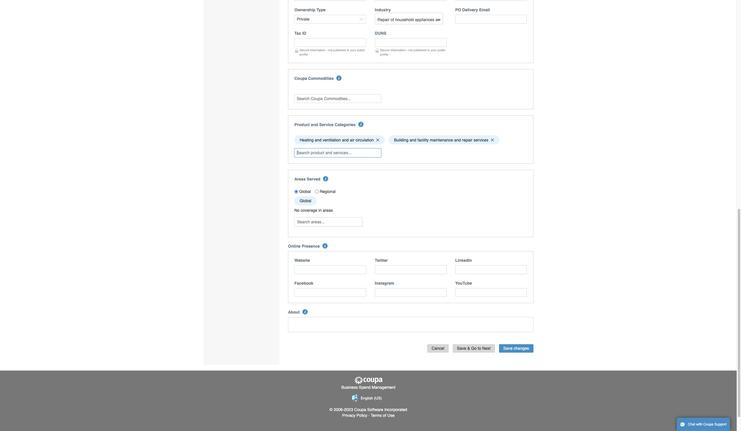 Task type: vqa. For each thing, say whether or not it's contained in the screenshot.
Facebook
yes



Task type: locate. For each thing, give the bounding box(es) containing it.
areas served
[[295, 177, 321, 182]]

business spend management
[[342, 386, 396, 390]]

1 secure information - not published to your public profile from the left
[[300, 48, 365, 56]]

1 vertical spatial coupa
[[354, 408, 366, 412]]

email
[[479, 8, 490, 12]]

- for duns
[[407, 48, 408, 52]]

published for tax id
[[333, 48, 346, 52]]

additional information image right presence
[[323, 244, 328, 249]]

to down duns text field
[[428, 48, 430, 52]]

0 horizontal spatial coupa
[[295, 76, 307, 81]]

secure information - not published to your public profile down duns text field
[[380, 48, 446, 56]]

and left the service
[[311, 123, 318, 127]]

information for tax id
[[310, 48, 326, 52]]

published down duns text field
[[414, 48, 427, 52]]

facility
[[418, 138, 429, 142]]

your for tax id
[[351, 48, 356, 52]]

served
[[307, 177, 321, 182]]

Instagram text field
[[375, 288, 447, 297]]

profile down duns
[[380, 53, 389, 56]]

cancel
[[432, 347, 445, 351]]

coupa up policy
[[354, 408, 366, 412]]

additional information image for online presence
[[323, 244, 328, 249]]

secure
[[300, 48, 309, 52], [380, 48, 390, 52]]

in
[[319, 208, 322, 213]]

1 horizontal spatial secure information - not published to your public profile
[[380, 48, 446, 56]]

information down duns text field
[[391, 48, 406, 52]]

1 horizontal spatial additional information image
[[323, 176, 328, 182]]

1 vertical spatial additional information image
[[359, 122, 364, 127]]

1 horizontal spatial -
[[407, 48, 408, 52]]

building
[[394, 138, 409, 142]]

0 horizontal spatial secure
[[300, 48, 309, 52]]

cancel link
[[428, 345, 449, 353]]

not down duns text field
[[409, 48, 413, 52]]

to inside button
[[478, 347, 482, 351]]

online presence
[[288, 244, 320, 249]]

2 secure information - not published to your public profile from the left
[[380, 48, 446, 56]]

maintenance
[[430, 138, 453, 142]]

1 - from the left
[[326, 48, 327, 52]]

additional information image
[[337, 76, 342, 81], [359, 122, 364, 127], [323, 244, 328, 249]]

2 published from the left
[[414, 48, 427, 52]]

0 horizontal spatial additional information image
[[303, 310, 308, 315]]

save left &
[[457, 347, 467, 351]]

areas
[[295, 177, 306, 182]]

2 horizontal spatial to
[[478, 347, 482, 351]]

id
[[302, 31, 306, 36]]

0 horizontal spatial published
[[333, 48, 346, 52]]

not down tax id text box on the top of page
[[328, 48, 332, 52]]

save
[[457, 347, 467, 351], [504, 347, 513, 351]]

and for building
[[410, 138, 417, 142]]

ownership
[[295, 8, 316, 12]]

global
[[299, 189, 311, 194], [300, 199, 312, 204]]

secure information - not published to your public profile
[[300, 48, 365, 56], [380, 48, 446, 56]]

None radio
[[315, 190, 319, 194]]

industry
[[375, 8, 391, 12]]

0 horizontal spatial additional information image
[[323, 244, 328, 249]]

and left air
[[342, 138, 349, 142]]

None radio
[[295, 190, 298, 194]]

global down 'areas served' on the left top
[[299, 189, 311, 194]]

1 horizontal spatial information
[[391, 48, 406, 52]]

incorporated
[[385, 408, 407, 412]]

2 profile from the left
[[380, 53, 389, 56]]

your down tax id text box on the top of page
[[351, 48, 356, 52]]

secure information - not published to your public profile for duns
[[380, 48, 446, 56]]

additional information image right served
[[323, 176, 328, 182]]

1 profile from the left
[[300, 53, 308, 56]]

2 your from the left
[[431, 48, 437, 52]]

&
[[468, 347, 470, 351]]

secure down 'id'
[[300, 48, 309, 52]]

About text field
[[288, 318, 534, 333]]

global up 'coverage'
[[300, 199, 312, 204]]

secure down duns
[[380, 48, 390, 52]]

additional information image for product and service categories
[[359, 122, 364, 127]]

and left the 'repair'
[[455, 138, 461, 142]]

2 vertical spatial coupa
[[704, 423, 714, 427]]

- down duns text field
[[407, 48, 408, 52]]

2006-
[[334, 408, 344, 412]]

privacy policy link
[[342, 414, 368, 418]]

0 vertical spatial additional information image
[[323, 176, 328, 182]]

PO Delivery Email text field
[[456, 15, 527, 24]]

tax id
[[295, 31, 306, 36]]

online
[[288, 244, 301, 249]]

additional information image right the about
[[303, 310, 308, 315]]

1 horizontal spatial secure
[[380, 48, 390, 52]]

to
[[347, 48, 350, 52], [428, 48, 430, 52], [478, 347, 482, 351]]

your
[[351, 48, 356, 52], [431, 48, 437, 52]]

with
[[697, 423, 703, 427]]

0 horizontal spatial information
[[310, 48, 326, 52]]

2 vertical spatial additional information image
[[323, 244, 328, 249]]

0 horizontal spatial your
[[351, 48, 356, 52]]

1 information from the left
[[310, 48, 326, 52]]

secure for duns
[[380, 48, 390, 52]]

1 horizontal spatial published
[[414, 48, 427, 52]]

and for product
[[311, 123, 318, 127]]

0 vertical spatial global
[[299, 189, 311, 194]]

Search Coupa Commodities... field
[[295, 94, 382, 103]]

coupa
[[295, 76, 307, 81], [354, 408, 366, 412], [704, 423, 714, 427]]

information
[[310, 48, 326, 52], [391, 48, 406, 52]]

of
[[383, 414, 387, 418]]

Search areas... text field
[[295, 218, 362, 227]]

- down tax id text box on the top of page
[[326, 48, 327, 52]]

to right the go
[[478, 347, 482, 351]]

Website text field
[[295, 266, 366, 275]]

not
[[328, 48, 332, 52], [409, 48, 413, 52]]

1 horizontal spatial additional information image
[[337, 76, 342, 81]]

2 horizontal spatial coupa
[[704, 423, 714, 427]]

0 horizontal spatial public
[[357, 48, 365, 52]]

2 public from the left
[[438, 48, 446, 52]]

chat with coupa support button
[[677, 418, 731, 432]]

1 save from the left
[[457, 347, 467, 351]]

management
[[372, 386, 396, 390]]

to for tax id
[[347, 48, 350, 52]]

about
[[288, 310, 300, 315]]

additional information image right commodities
[[337, 76, 342, 81]]

coupa supplier portal image
[[354, 377, 383, 385]]

save left changes
[[504, 347, 513, 351]]

and left facility
[[410, 138, 417, 142]]

service
[[319, 123, 334, 127]]

1 horizontal spatial to
[[428, 48, 430, 52]]

1 secure from the left
[[300, 48, 309, 52]]

2 information from the left
[[391, 48, 406, 52]]

None text field
[[295, 0, 366, 1], [456, 0, 527, 1], [295, 0, 366, 1], [456, 0, 527, 1]]

secure information - not published to your public profile down tax id text box on the top of page
[[300, 48, 365, 56]]

building and facility maintenance and repair services option
[[389, 136, 500, 145]]

air
[[350, 138, 355, 142]]

1 horizontal spatial public
[[438, 48, 446, 52]]

1 horizontal spatial your
[[431, 48, 437, 52]]

and for heating
[[315, 138, 322, 142]]

1 your from the left
[[351, 48, 356, 52]]

delivery
[[463, 8, 478, 12]]

published
[[333, 48, 346, 52], [414, 48, 427, 52]]

categories
[[335, 123, 356, 127]]

heating and ventilation and air circulation
[[300, 138, 374, 142]]

no coverage in areas
[[295, 208, 333, 213]]

information down tax id text box on the top of page
[[310, 48, 326, 52]]

0 horizontal spatial -
[[326, 48, 327, 52]]

0 horizontal spatial profile
[[300, 53, 308, 56]]

1 not from the left
[[328, 48, 332, 52]]

heating and ventilation and air circulation option
[[295, 136, 385, 145]]

save & go to next
[[457, 347, 491, 351]]

DUNS text field
[[375, 38, 447, 47]]

your down duns text field
[[431, 48, 437, 52]]

0 horizontal spatial to
[[347, 48, 350, 52]]

1 horizontal spatial profile
[[380, 53, 389, 56]]

profile down 'id'
[[300, 53, 308, 56]]

2 secure from the left
[[380, 48, 390, 52]]

2 horizontal spatial additional information image
[[359, 122, 364, 127]]

1 horizontal spatial save
[[504, 347, 513, 351]]

2 save from the left
[[504, 347, 513, 351]]

0 horizontal spatial not
[[328, 48, 332, 52]]

next
[[483, 347, 491, 351]]

1 horizontal spatial not
[[409, 48, 413, 52]]

po
[[456, 8, 461, 12]]

to down tax id text box on the top of page
[[347, 48, 350, 52]]

0 vertical spatial coupa
[[295, 76, 307, 81]]

1 published from the left
[[333, 48, 346, 52]]

and right "heating"
[[315, 138, 322, 142]]

2 - from the left
[[407, 48, 408, 52]]

0 vertical spatial additional information image
[[337, 76, 342, 81]]

0 horizontal spatial save
[[457, 347, 467, 351]]

profile
[[300, 53, 308, 56], [380, 53, 389, 56]]

additional information image
[[323, 176, 328, 182], [303, 310, 308, 315]]

public
[[357, 48, 365, 52], [438, 48, 446, 52]]

policy
[[357, 414, 368, 418]]

to for duns
[[428, 48, 430, 52]]

Industry text field
[[376, 15, 443, 24]]

profile for tax id
[[300, 53, 308, 56]]

2 not from the left
[[409, 48, 413, 52]]

coupa right 'with'
[[704, 423, 714, 427]]

profile for duns
[[380, 53, 389, 56]]

secure information - not published to your public profile for tax id
[[300, 48, 365, 56]]

coupa left commodities
[[295, 76, 307, 81]]

-
[[326, 48, 327, 52], [407, 48, 408, 52]]

published down tax id text box on the top of page
[[333, 48, 346, 52]]

save for save & go to next
[[457, 347, 467, 351]]

additional information image right categories
[[359, 122, 364, 127]]

0 horizontal spatial secure information - not published to your public profile
[[300, 48, 365, 56]]

english (us)
[[361, 397, 382, 401]]

and
[[311, 123, 318, 127], [315, 138, 322, 142], [342, 138, 349, 142], [410, 138, 417, 142], [455, 138, 461, 142]]

instagram
[[375, 281, 394, 286]]

1 vertical spatial additional information image
[[303, 310, 308, 315]]

YouTube text field
[[456, 288, 527, 297]]

1 public from the left
[[357, 48, 365, 52]]

services
[[474, 138, 489, 142]]



Task type: describe. For each thing, give the bounding box(es) containing it.
ventilation
[[323, 138, 341, 142]]

Facebook text field
[[295, 288, 366, 297]]

changes
[[514, 347, 529, 351]]

youtube
[[456, 281, 472, 286]]

use
[[388, 414, 395, 418]]

save changes
[[504, 347, 529, 351]]

software
[[368, 408, 384, 412]]

secure for tax id
[[300, 48, 309, 52]]

presence
[[302, 244, 320, 249]]

information for duns
[[391, 48, 406, 52]]

published for duns
[[414, 48, 427, 52]]

public for duns
[[438, 48, 446, 52]]

terms of use link
[[371, 414, 395, 418]]

save & go to next button
[[453, 345, 495, 353]]

2023
[[344, 408, 353, 412]]

ownership type
[[295, 8, 326, 12]]

1 vertical spatial global
[[300, 199, 312, 204]]

privacy
[[342, 414, 356, 418]]

terms of use
[[371, 414, 395, 418]]

coupa commodities
[[295, 76, 334, 81]]

additional information image for about
[[303, 310, 308, 315]]

facebook
[[295, 281, 314, 286]]

Tax ID text field
[[295, 38, 366, 47]]

not for duns
[[409, 48, 413, 52]]

tax
[[295, 31, 301, 36]]

coupa inside button
[[704, 423, 714, 427]]

go
[[472, 347, 477, 351]]

1 horizontal spatial coupa
[[354, 408, 366, 412]]

save for save changes
[[504, 347, 513, 351]]

© 2006-2023 coupa software incorporated
[[330, 408, 407, 412]]

chat
[[688, 423, 696, 427]]

regional
[[320, 189, 336, 194]]

website
[[295, 259, 310, 263]]

type
[[317, 8, 326, 12]]

public for tax id
[[357, 48, 365, 52]]

not for tax id
[[328, 48, 332, 52]]

selected list box
[[293, 134, 529, 146]]

linkedin
[[456, 259, 472, 263]]

coverage
[[301, 208, 318, 213]]

spend
[[359, 386, 371, 390]]

support
[[715, 423, 727, 427]]

twitter
[[375, 259, 388, 263]]

duns
[[375, 31, 387, 36]]

terms
[[371, 414, 382, 418]]

save changes button
[[499, 345, 534, 353]]

product
[[295, 123, 310, 127]]

chat with coupa support
[[688, 423, 727, 427]]

building and facility maintenance and repair services
[[394, 138, 489, 142]]

additional information image for areas served
[[323, 176, 328, 182]]

your for duns
[[431, 48, 437, 52]]

heating
[[300, 138, 314, 142]]

areas
[[323, 208, 333, 213]]

Search product and services... field
[[295, 149, 382, 157]]

(us)
[[374, 397, 382, 401]]

repair
[[462, 138, 473, 142]]

Twitter text field
[[375, 266, 447, 275]]

additional information image for coupa commodities
[[337, 76, 342, 81]]

business
[[342, 386, 358, 390]]

- for tax id
[[326, 48, 327, 52]]

circulation
[[356, 138, 374, 142]]

commodities
[[308, 76, 334, 81]]

©
[[330, 408, 333, 412]]

no
[[295, 208, 300, 213]]

product and service categories
[[295, 123, 356, 127]]

po delivery email
[[456, 8, 490, 12]]

english
[[361, 397, 373, 401]]

privacy policy
[[342, 414, 368, 418]]

LinkedIn text field
[[456, 266, 527, 275]]



